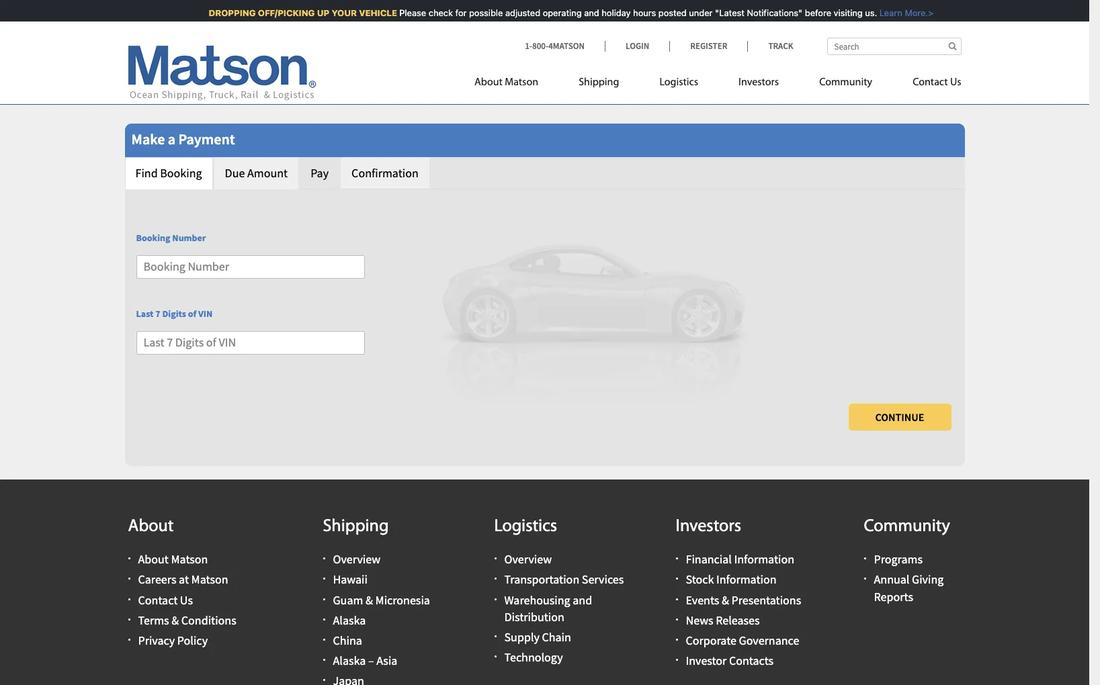 Task type: describe. For each thing, give the bounding box(es) containing it.
login
[[626, 40, 650, 52]]

register link
[[670, 40, 748, 52]]

1-800-4matson link
[[525, 40, 605, 52]]

corporate
[[686, 633, 737, 649]]

vin
[[198, 308, 213, 320]]

services
[[582, 573, 624, 588]]

2 alaska from the top
[[333, 654, 366, 669]]

about matson careers at matson contact us terms & conditions privacy policy
[[138, 552, 237, 649]]

contacts
[[730, 654, 774, 669]]

more.>
[[900, 7, 929, 18]]

track
[[769, 40, 794, 52]]

alaska link
[[333, 613, 366, 629]]

1-
[[525, 40, 533, 52]]

news releases link
[[686, 613, 760, 629]]

last 7 digits of vin
[[136, 308, 213, 320]]

conditions
[[181, 613, 237, 629]]

policy
[[177, 633, 208, 649]]

0 vertical spatial information
[[735, 552, 795, 568]]

a
[[168, 130, 176, 149]]

contact inside contact us link
[[913, 77, 949, 88]]

terms
[[138, 613, 169, 629]]

investors inside top menu "navigation"
[[739, 77, 779, 88]]

learn more.> link
[[873, 7, 929, 18]]

& inside financial information stock information events & presentations news releases corporate governance investor contacts
[[722, 593, 730, 608]]

login link
[[605, 40, 670, 52]]

giving
[[913, 573, 944, 588]]

track link
[[748, 40, 794, 52]]

guam & micronesia link
[[333, 593, 430, 608]]

–
[[368, 654, 374, 669]]

programs
[[875, 552, 923, 568]]

investors link
[[719, 71, 800, 98]]

adjusted
[[501, 7, 536, 18]]

programs link
[[875, 552, 923, 568]]

contact us
[[913, 77, 962, 88]]

your
[[327, 7, 352, 18]]

matson for about matson careers at matson contact us terms & conditions privacy policy
[[171, 552, 208, 568]]

blue matson logo with ocean, shipping, truck, rail and logistics written beneath it. image
[[128, 46, 316, 101]]

operating
[[538, 7, 577, 18]]

1 vertical spatial booking
[[136, 232, 170, 244]]

1 horizontal spatial contact us link
[[893, 71, 962, 98]]

overview transportation services warehousing and distribution supply chain technology
[[505, 552, 624, 666]]

supply chain link
[[505, 630, 572, 646]]

booking number
[[136, 232, 206, 244]]

0 vertical spatial and
[[579, 7, 595, 18]]

investor
[[686, 654, 727, 669]]

dropping
[[204, 7, 251, 18]]

hawaii
[[333, 573, 368, 588]]

& inside 'overview hawaii guam & micronesia alaska china alaska – asia'
[[366, 593, 373, 608]]

0 horizontal spatial contact us link
[[138, 593, 193, 608]]

number
[[172, 232, 206, 244]]

us inside top menu "navigation"
[[951, 77, 962, 88]]

of
[[188, 308, 196, 320]]

reports
[[875, 589, 914, 605]]

careers at matson link
[[138, 573, 228, 588]]

releases
[[716, 613, 760, 629]]

hawaii link
[[333, 573, 368, 588]]

800-
[[533, 40, 549, 52]]

make a payment
[[131, 130, 235, 149]]

about for about
[[128, 518, 174, 537]]

presentations
[[732, 593, 802, 608]]

Search search field
[[827, 38, 962, 55]]

logistics inside 'footer'
[[495, 518, 558, 537]]

us.
[[861, 7, 873, 18]]

off/picking
[[253, 7, 310, 18]]

overview link for shipping
[[333, 552, 381, 568]]

confirmation link
[[341, 157, 430, 189]]

alaska – asia link
[[333, 654, 398, 669]]

top menu navigation
[[475, 71, 962, 98]]

check
[[424, 7, 448, 18]]

shipping inside 'footer'
[[323, 518, 389, 537]]

privacy
[[138, 633, 175, 649]]

and inside 'overview transportation services warehousing and distribution supply chain technology'
[[573, 593, 593, 608]]

& inside about matson careers at matson contact us terms & conditions privacy policy
[[172, 613, 179, 629]]

possible
[[464, 7, 498, 18]]

0 vertical spatial booking
[[160, 165, 202, 181]]

dropping off/picking up your vehicle please check for possible adjusted operating and holiday hours posted under "latest notifications" before visiting us. learn more.>
[[204, 7, 929, 18]]

before
[[800, 7, 827, 18]]

events
[[686, 593, 720, 608]]

1 alaska from the top
[[333, 613, 366, 629]]

terms & conditions link
[[138, 613, 237, 629]]

digits
[[162, 308, 186, 320]]



Task type: locate. For each thing, give the bounding box(es) containing it.
Last 7 Digits of VIN text field
[[136, 331, 365, 355]]

1-800-4matson
[[525, 40, 585, 52]]

us up terms & conditions "link" in the left bottom of the page
[[180, 593, 193, 608]]

information
[[735, 552, 795, 568], [717, 573, 777, 588]]

1 horizontal spatial overview link
[[505, 552, 552, 568]]

hours
[[629, 7, 652, 18]]

vehicle
[[354, 7, 392, 18]]

investor contacts link
[[686, 654, 774, 669]]

chain
[[542, 630, 572, 646]]

overview up hawaii "link"
[[333, 552, 381, 568]]

1 horizontal spatial logistics
[[660, 77, 699, 88]]

matson for about matson
[[505, 77, 539, 88]]

please
[[395, 7, 421, 18]]

1 vertical spatial shipping
[[323, 518, 389, 537]]

annual
[[875, 573, 910, 588]]

make
[[131, 130, 165, 149]]

overview
[[333, 552, 381, 568], [505, 552, 552, 568]]

0 vertical spatial about matson link
[[475, 71, 559, 98]]

1 vertical spatial community
[[864, 518, 951, 537]]

0 vertical spatial us
[[951, 77, 962, 88]]

community
[[820, 77, 873, 88], [864, 518, 951, 537]]

matson up at
[[171, 552, 208, 568]]

search image
[[949, 42, 957, 50]]

warehousing
[[505, 593, 571, 608]]

1 horizontal spatial about matson link
[[475, 71, 559, 98]]

footer
[[0, 480, 1090, 686]]

1 vertical spatial alaska
[[333, 654, 366, 669]]

footer containing about
[[0, 480, 1090, 686]]

investors up financial
[[676, 518, 742, 537]]

investors down the track link
[[739, 77, 779, 88]]

annual giving reports link
[[875, 573, 944, 605]]

1 vertical spatial about
[[128, 518, 174, 537]]

up
[[312, 7, 325, 18]]

programs annual giving reports
[[875, 552, 944, 605]]

overview for hawaii
[[333, 552, 381, 568]]

about matson link
[[475, 71, 559, 98], [138, 552, 208, 568]]

& up 'news releases' link
[[722, 593, 730, 608]]

None submit
[[849, 404, 952, 431]]

pay link
[[300, 157, 340, 189]]

shipping link
[[559, 71, 640, 98]]

matson down 1-
[[505, 77, 539, 88]]

at
[[179, 573, 189, 588]]

overview up transportation
[[505, 552, 552, 568]]

7
[[155, 308, 160, 320]]

1 horizontal spatial contact
[[913, 77, 949, 88]]

1 overview link from the left
[[333, 552, 381, 568]]

distribution
[[505, 610, 565, 625]]

2 horizontal spatial &
[[722, 593, 730, 608]]

0 horizontal spatial us
[[180, 593, 193, 608]]

1 vertical spatial contact us link
[[138, 593, 193, 608]]

0 horizontal spatial shipping
[[323, 518, 389, 537]]

overview link up hawaii "link"
[[333, 552, 381, 568]]

holiday
[[597, 7, 626, 18]]

1 overview from the left
[[333, 552, 381, 568]]

due amount
[[225, 165, 288, 181]]

1 vertical spatial information
[[717, 573, 777, 588]]

about for about matson
[[475, 77, 503, 88]]

guam
[[333, 593, 363, 608]]

logistics inside top menu "navigation"
[[660, 77, 699, 88]]

and left holiday
[[579, 7, 595, 18]]

0 vertical spatial investors
[[739, 77, 779, 88]]

1 vertical spatial contact
[[138, 593, 178, 608]]

contact us link down search icon
[[893, 71, 962, 98]]

visiting
[[829, 7, 858, 18]]

0 vertical spatial matson
[[505, 77, 539, 88]]

shipping inside top menu "navigation"
[[579, 77, 620, 88]]

find booking link
[[125, 157, 213, 189]]

1 horizontal spatial overview
[[505, 552, 552, 568]]

1 vertical spatial about matson link
[[138, 552, 208, 568]]

2 overview from the left
[[505, 552, 552, 568]]

overview inside 'overview transportation services warehousing and distribution supply chain technology'
[[505, 552, 552, 568]]

1 vertical spatial us
[[180, 593, 193, 608]]

0 horizontal spatial about matson link
[[138, 552, 208, 568]]

find booking
[[136, 165, 202, 181]]

community up the programs 'link'
[[864, 518, 951, 537]]

0 vertical spatial logistics
[[660, 77, 699, 88]]

4matson
[[549, 40, 585, 52]]

2 vertical spatial about
[[138, 552, 169, 568]]

shipping up hawaii "link"
[[323, 518, 389, 537]]

alaska down china
[[333, 654, 366, 669]]

0 vertical spatial alaska
[[333, 613, 366, 629]]

contact down careers
[[138, 593, 178, 608]]

warehousing and distribution link
[[505, 593, 593, 625]]

community inside top menu "navigation"
[[820, 77, 873, 88]]

contact down search search box
[[913, 77, 949, 88]]

supply
[[505, 630, 540, 646]]

0 horizontal spatial overview
[[333, 552, 381, 568]]

overview for transportation
[[505, 552, 552, 568]]

booking down make a payment
[[160, 165, 202, 181]]

1 horizontal spatial shipping
[[579, 77, 620, 88]]

0 horizontal spatial contact
[[138, 593, 178, 608]]

& right guam
[[366, 593, 373, 608]]

about matson link down 1-
[[475, 71, 559, 98]]

corporate governance link
[[686, 633, 800, 649]]

Booking Number text field
[[136, 256, 365, 279]]

0 vertical spatial about
[[475, 77, 503, 88]]

news
[[686, 613, 714, 629]]

0 vertical spatial contact us link
[[893, 71, 962, 98]]

and down transportation services link
[[573, 593, 593, 608]]

contact
[[913, 77, 949, 88], [138, 593, 178, 608]]

2 vertical spatial matson
[[191, 573, 228, 588]]

information up events & presentations link
[[717, 573, 777, 588]]

about inside about matson careers at matson contact us terms & conditions privacy policy
[[138, 552, 169, 568]]

about
[[475, 77, 503, 88], [128, 518, 174, 537], [138, 552, 169, 568]]

financial information link
[[686, 552, 795, 568]]

find
[[136, 165, 158, 181]]

1 horizontal spatial &
[[366, 593, 373, 608]]

due
[[225, 165, 245, 181]]

0 horizontal spatial overview link
[[333, 552, 381, 568]]

contact us link down careers
[[138, 593, 193, 608]]

about matson link for shipping link
[[475, 71, 559, 98]]

alaska down guam
[[333, 613, 366, 629]]

shipping down 4matson
[[579, 77, 620, 88]]

2 overview link from the left
[[505, 552, 552, 568]]

last
[[136, 308, 154, 320]]

technology
[[505, 650, 563, 666]]

investors
[[739, 77, 779, 88], [676, 518, 742, 537]]

None search field
[[827, 38, 962, 55]]

overview link
[[333, 552, 381, 568], [505, 552, 552, 568]]

matson inside top menu "navigation"
[[505, 77, 539, 88]]

about matson link up careers at matson link
[[138, 552, 208, 568]]

0 vertical spatial contact
[[913, 77, 949, 88]]

payment
[[179, 130, 235, 149]]

0 horizontal spatial &
[[172, 613, 179, 629]]

china
[[333, 633, 362, 649]]

about inside top menu "navigation"
[[475, 77, 503, 88]]

technology link
[[505, 650, 563, 666]]

0 vertical spatial shipping
[[579, 77, 620, 88]]

1 vertical spatial investors
[[676, 518, 742, 537]]

booking left number
[[136, 232, 170, 244]]

about for about matson careers at matson contact us terms & conditions privacy policy
[[138, 552, 169, 568]]

us inside about matson careers at matson contact us terms & conditions privacy policy
[[180, 593, 193, 608]]

overview link up transportation
[[505, 552, 552, 568]]

& up privacy policy link
[[172, 613, 179, 629]]

for
[[451, 7, 462, 18]]

stock
[[686, 573, 714, 588]]

"latest
[[711, 7, 740, 18]]

logistics down the register link
[[660, 77, 699, 88]]

logistics link
[[640, 71, 719, 98]]

overview hawaii guam & micronesia alaska china alaska – asia
[[333, 552, 430, 669]]

events & presentations link
[[686, 593, 802, 608]]

and
[[579, 7, 595, 18], [573, 593, 593, 608]]

1 vertical spatial matson
[[171, 552, 208, 568]]

contact inside about matson careers at matson contact us terms & conditions privacy policy
[[138, 593, 178, 608]]

under
[[685, 7, 708, 18]]

due amount link
[[214, 157, 299, 189]]

community link
[[800, 71, 893, 98]]

logistics up transportation
[[495, 518, 558, 537]]

amount
[[247, 165, 288, 181]]

overview link for logistics
[[505, 552, 552, 568]]

about matson link for careers at matson link
[[138, 552, 208, 568]]

notifications"
[[742, 7, 798, 18]]

careers
[[138, 573, 177, 588]]

privacy policy link
[[138, 633, 208, 649]]

china link
[[333, 633, 362, 649]]

0 vertical spatial community
[[820, 77, 873, 88]]

matson right at
[[191, 573, 228, 588]]

transportation services link
[[505, 573, 624, 588]]

us down search icon
[[951, 77, 962, 88]]

0 horizontal spatial logistics
[[495, 518, 558, 537]]

alaska
[[333, 613, 366, 629], [333, 654, 366, 669]]

posted
[[654, 7, 682, 18]]

financial information stock information events & presentations news releases corporate governance investor contacts
[[686, 552, 802, 669]]

information up stock information link
[[735, 552, 795, 568]]

investors inside 'footer'
[[676, 518, 742, 537]]

community down search search box
[[820, 77, 873, 88]]

learn
[[875, 7, 898, 18]]

1 vertical spatial and
[[573, 593, 593, 608]]

pay
[[311, 165, 329, 181]]

overview inside 'overview hawaii guam & micronesia alaska china alaska – asia'
[[333, 552, 381, 568]]

1 vertical spatial logistics
[[495, 518, 558, 537]]

1 horizontal spatial us
[[951, 77, 962, 88]]



Task type: vqa. For each thing, say whether or not it's contained in the screenshot.
>
no



